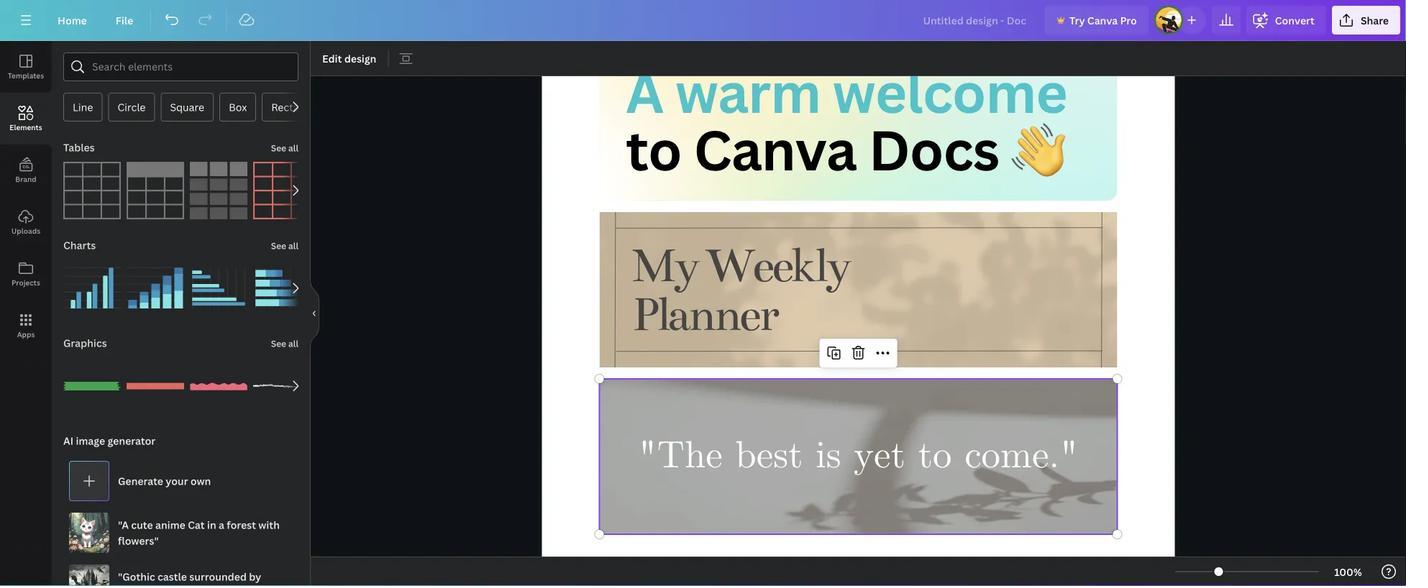 Task type: locate. For each thing, give the bounding box(es) containing it.
1 all from the top
[[288, 142, 299, 154]]

3 add this table to the canvas image from the left
[[190, 162, 247, 219]]

"a
[[118, 518, 129, 532]]

best
[[735, 432, 803, 482]]

rectangle button
[[262, 93, 329, 122]]

line
[[73, 100, 93, 114]]

graphics button
[[62, 329, 108, 358]]

0 vertical spatial see all button
[[270, 133, 300, 162]]

edit design button
[[317, 47, 382, 70]]

my
[[632, 237, 697, 294]]

"a cute anime cat in a forest with flowers"
[[118, 518, 280, 548]]

3 see from the top
[[271, 338, 286, 350]]

main menu bar
[[0, 0, 1406, 41]]

3 see all from the top
[[271, 338, 299, 350]]

1 vertical spatial to
[[918, 432, 952, 482]]

0 vertical spatial see all
[[271, 142, 299, 154]]

2 add this table to the canvas image from the left
[[127, 162, 184, 219]]

graphics
[[63, 336, 107, 350]]

"gothic castle surrounded by dinosaurs"
[[118, 570, 261, 586]]

2 vertical spatial see
[[271, 338, 286, 350]]

2 vertical spatial see all
[[271, 338, 299, 350]]

file button
[[104, 6, 145, 35]]

planner
[[632, 286, 777, 343]]

1 vertical spatial all
[[288, 240, 299, 252]]

a
[[626, 54, 663, 129]]

see for tables
[[271, 142, 286, 154]]

add this table to the canvas image
[[63, 162, 121, 219], [127, 162, 184, 219], [190, 162, 247, 219], [253, 162, 311, 219]]

1 vertical spatial see all button
[[270, 231, 300, 260]]

apps
[[17, 329, 35, 339]]

1 vertical spatial canva
[[694, 112, 857, 187]]

charts button
[[62, 231, 97, 260]]

circle button
[[108, 93, 155, 122]]

surrounded
[[189, 570, 247, 584]]

2 vertical spatial see all button
[[270, 329, 300, 358]]

0 horizontal spatial to
[[626, 112, 682, 187]]

0 horizontal spatial canva
[[694, 112, 857, 187]]

2 vertical spatial all
[[288, 338, 299, 350]]

with
[[258, 518, 280, 532]]

templates button
[[0, 41, 52, 93]]

canva for pro
[[1088, 13, 1118, 27]]

2 see all button from the top
[[270, 231, 300, 260]]

share button
[[1332, 6, 1401, 35]]

0 vertical spatial canva
[[1088, 13, 1118, 27]]

2 all from the top
[[288, 240, 299, 252]]

yet
[[854, 432, 906, 482]]

convert button
[[1247, 6, 1326, 35]]

2 see from the top
[[271, 240, 286, 252]]

a
[[219, 518, 224, 532]]

see all button for graphics
[[270, 329, 300, 358]]

1 see all button from the top
[[270, 133, 300, 162]]

1 horizontal spatial canva
[[1088, 13, 1118, 27]]

all for graphics
[[288, 338, 299, 350]]

templates
[[8, 70, 44, 80]]

group
[[63, 251, 121, 317], [127, 251, 184, 317], [190, 251, 247, 317], [253, 260, 311, 317], [63, 349, 121, 415], [127, 358, 184, 415], [190, 358, 247, 415], [253, 358, 311, 415]]

share
[[1361, 13, 1389, 27]]

cute
[[131, 518, 153, 532]]

Search elements search field
[[92, 53, 270, 81]]

generator
[[108, 434, 156, 448]]

forest
[[227, 518, 256, 532]]

file
[[116, 13, 133, 27]]

3 see all button from the top
[[270, 329, 300, 358]]

uploads button
[[0, 196, 52, 248]]

3 all from the top
[[288, 338, 299, 350]]

see all for tables
[[271, 142, 299, 154]]

generate your own
[[118, 474, 211, 488]]

1 vertical spatial see all
[[271, 240, 299, 252]]

to
[[626, 112, 682, 187], [918, 432, 952, 482]]

dinosaurs"
[[118, 586, 171, 586]]

anime
[[155, 518, 185, 532]]

to canva docs 👋
[[626, 112, 1066, 187]]

uploads
[[11, 226, 40, 236]]

see all button
[[270, 133, 300, 162], [270, 231, 300, 260], [270, 329, 300, 358]]

box
[[229, 100, 247, 114]]

home
[[58, 13, 87, 27]]

charts
[[63, 238, 96, 252]]

own
[[191, 474, 211, 488]]

0 vertical spatial see
[[271, 142, 286, 154]]

see all
[[271, 142, 299, 154], [271, 240, 299, 252], [271, 338, 299, 350]]

square
[[170, 100, 204, 114]]

docs
[[869, 112, 999, 187]]

2 see all from the top
[[271, 240, 299, 252]]

edit design
[[322, 51, 377, 65]]

1 see from the top
[[271, 142, 286, 154]]

0 vertical spatial all
[[288, 142, 299, 154]]

see
[[271, 142, 286, 154], [271, 240, 286, 252], [271, 338, 286, 350]]

see for charts
[[271, 240, 286, 252]]

all
[[288, 142, 299, 154], [288, 240, 299, 252], [288, 338, 299, 350]]

see all button for charts
[[270, 231, 300, 260]]

1 vertical spatial see
[[271, 240, 286, 252]]

canva
[[1088, 13, 1118, 27], [694, 112, 857, 187]]

brand button
[[0, 145, 52, 196]]

canva inside try canva pro button
[[1088, 13, 1118, 27]]

ai image generator
[[63, 434, 156, 448]]

1 see all from the top
[[271, 142, 299, 154]]

see for graphics
[[271, 338, 286, 350]]

👋
[[1012, 112, 1066, 187]]

square button
[[161, 93, 214, 122]]

in
[[207, 518, 216, 532]]

rectangle
[[271, 100, 320, 114]]

100%
[[1335, 565, 1362, 579]]

canva for docs
[[694, 112, 857, 187]]



Task type: describe. For each thing, give the bounding box(es) containing it.
box button
[[219, 93, 256, 122]]

my weekly
[[632, 237, 849, 294]]

1 horizontal spatial to
[[918, 432, 952, 482]]

circle
[[118, 100, 146, 114]]

edit
[[322, 51, 342, 65]]

4 add this table to the canvas image from the left
[[253, 162, 311, 219]]

"the
[[638, 432, 723, 482]]

projects button
[[0, 248, 52, 300]]

ai
[[63, 434, 73, 448]]

try canva pro button
[[1045, 6, 1149, 35]]

come."
[[965, 432, 1079, 482]]

"gothic
[[118, 570, 155, 584]]

elements
[[10, 122, 42, 132]]

Design title text field
[[912, 6, 1039, 35]]

convert
[[1275, 13, 1315, 27]]

tables
[[63, 141, 95, 154]]

apps button
[[0, 300, 52, 352]]

try canva pro
[[1070, 13, 1137, 27]]

is
[[816, 432, 841, 482]]

elements button
[[0, 93, 52, 145]]

"the best is yet to come."
[[638, 432, 1079, 482]]

all for tables
[[288, 142, 299, 154]]

torn paper banner with space for text image
[[253, 358, 311, 415]]

100% button
[[1325, 560, 1372, 583]]

all for charts
[[288, 240, 299, 252]]

home link
[[46, 6, 98, 35]]

pro
[[1120, 13, 1137, 27]]

flowers"
[[118, 534, 159, 548]]

cat
[[188, 518, 205, 532]]

a warm welcome
[[626, 54, 1067, 129]]

hide image
[[310, 279, 319, 348]]

playful decorative wavy banner image
[[190, 358, 247, 415]]

by
[[249, 570, 261, 584]]

try
[[1070, 13, 1085, 27]]

side panel tab list
[[0, 41, 52, 352]]

welcome
[[833, 54, 1067, 129]]

image
[[76, 434, 105, 448]]

warm
[[676, 54, 821, 129]]

your
[[166, 474, 188, 488]]

0 vertical spatial to
[[626, 112, 682, 187]]

see all for charts
[[271, 240, 299, 252]]

playful decorative ribbon banner image
[[63, 358, 121, 415]]

tables button
[[62, 133, 96, 162]]

see all for graphics
[[271, 338, 299, 350]]

generate
[[118, 474, 163, 488]]

1 add this table to the canvas image from the left
[[63, 162, 121, 219]]

brand
[[15, 174, 36, 184]]

line button
[[63, 93, 102, 122]]

weekly
[[704, 237, 849, 294]]

projects
[[11, 278, 40, 287]]

design
[[344, 51, 377, 65]]

easter banner image
[[127, 358, 184, 415]]

castle
[[158, 570, 187, 584]]

see all button for tables
[[270, 133, 300, 162]]



Task type: vqa. For each thing, say whether or not it's contained in the screenshot.
Templates Button in the top of the page
yes



